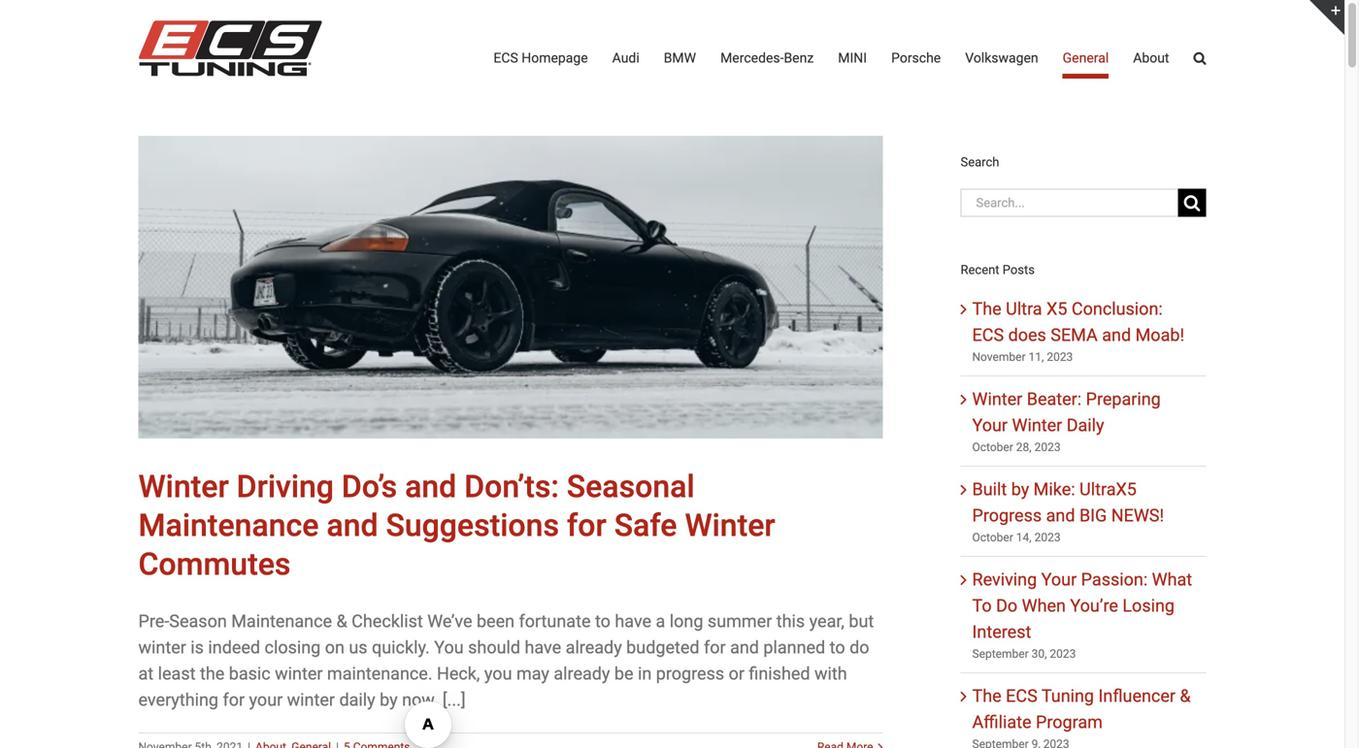 Task type: vqa. For each thing, say whether or not it's contained in the screenshot.
ECS to the left
yes



Task type: describe. For each thing, give the bounding box(es) containing it.
11,
[[1029, 351, 1045, 364]]

fortunate
[[519, 612, 591, 632]]

winter up commutes
[[138, 469, 229, 505]]

0 vertical spatial to
[[595, 612, 611, 632]]

winter driving do's and don'ts: seasonal maintenance and suggestions for safe winter commutes
[[138, 469, 776, 583]]

indeed
[[208, 638, 260, 658]]

maintenance inside winter driving do's and don'ts: seasonal maintenance and suggestions for safe winter commutes
[[138, 508, 319, 544]]

the ultra x5 conclusion: ecs does sema and moab! november 11, 2023
[[973, 299, 1185, 364]]

do
[[997, 597, 1018, 617]]

year,
[[810, 612, 845, 632]]

mercedes-
[[721, 50, 784, 66]]

seasonal
[[567, 469, 695, 505]]

audi link
[[613, 0, 640, 117]]

conclusion:
[[1072, 299, 1163, 320]]

and up suggestions
[[405, 469, 457, 505]]

october inside winter beater: preparing your winter daily october 28, 2023
[[973, 441, 1014, 455]]

affiliate
[[973, 713, 1032, 734]]

checklist
[[352, 612, 423, 632]]

audi
[[613, 50, 640, 66]]

do's
[[342, 469, 397, 505]]

summer
[[708, 612, 773, 632]]

in
[[638, 664, 652, 685]]

progress
[[656, 664, 725, 685]]

search
[[961, 155, 1000, 169]]

30,
[[1032, 648, 1048, 662]]

or
[[729, 664, 745, 685]]

maintenance.
[[327, 664, 433, 685]]

a
[[656, 612, 666, 632]]

on
[[325, 638, 345, 658]]

and down do's
[[327, 508, 378, 544]]

closing
[[265, 638, 321, 658]]

moab!
[[1136, 326, 1185, 346]]

safe
[[615, 508, 678, 544]]

ecs tuning logo image
[[138, 20, 323, 76]]

2023 inside reviving your passion: what to do when you're losing interest september 30, 2023
[[1051, 648, 1077, 662]]

influencer
[[1099, 687, 1176, 707]]

porsche link
[[892, 0, 942, 117]]

14,
[[1017, 531, 1032, 545]]

may
[[517, 664, 550, 685]]

0 vertical spatial have
[[615, 612, 652, 632]]

[...]
[[443, 691, 466, 711]]

volkswagen
[[966, 50, 1039, 66]]

your
[[249, 691, 283, 711]]

mercedes-benz
[[721, 50, 814, 66]]

x5
[[1047, 299, 1068, 320]]

quickly.
[[372, 638, 430, 658]]

2023 inside winter beater: preparing your winter daily october 28, 2023
[[1035, 441, 1061, 455]]

to
[[973, 597, 992, 617]]

ecs inside ecs homepage 'link'
[[494, 50, 519, 66]]

mike:
[[1034, 480, 1076, 500]]

2 vertical spatial winter
[[287, 691, 335, 711]]

interest
[[973, 623, 1032, 643]]

the ecs tuning influencer & affiliate program link
[[973, 687, 1192, 734]]

the for the ecs tuning influencer & affiliate program
[[973, 687, 1002, 707]]

does
[[1009, 326, 1047, 346]]

passion:
[[1082, 570, 1148, 591]]

heck,
[[437, 664, 480, 685]]

ultra
[[1007, 299, 1043, 320]]

volkswagen link
[[966, 0, 1039, 117]]

Search... search field
[[961, 189, 1179, 217]]

don'ts:
[[465, 469, 559, 505]]

budgeted
[[627, 638, 700, 658]]

reviving
[[973, 570, 1038, 591]]

do
[[850, 638, 870, 658]]

homepage
[[522, 50, 588, 66]]

1 horizontal spatial to
[[830, 638, 846, 658]]

november
[[973, 351, 1026, 364]]

and inside built by mike: ultrax5 progress and big news! october 14, 2023
[[1047, 506, 1076, 527]]

and inside the ultra x5 conclusion: ecs does sema and moab! november 11, 2023
[[1103, 326, 1132, 346]]

us
[[349, 638, 368, 658]]

reviving your passion: what to do when you're losing interest september 30, 2023
[[973, 570, 1193, 662]]

is
[[191, 638, 204, 658]]

basic
[[229, 664, 271, 685]]

0 vertical spatial already
[[566, 638, 622, 658]]

progress
[[973, 506, 1042, 527]]

mini link
[[839, 0, 868, 117]]

preparing
[[1087, 390, 1162, 410]]

mercedes-benz link
[[721, 0, 814, 117]]

daily
[[1067, 416, 1105, 436]]

finished
[[749, 664, 811, 685]]

you're
[[1071, 597, 1119, 617]]

everything
[[138, 691, 219, 711]]

0 horizontal spatial for
[[223, 691, 245, 711]]

with
[[815, 664, 848, 685]]

ecs inside the ecs tuning influencer & affiliate program
[[1007, 687, 1038, 707]]

we've
[[428, 612, 473, 632]]



Task type: locate. For each thing, give the bounding box(es) containing it.
& up on
[[337, 612, 347, 632]]

winter beater: preparing your winter daily link
[[973, 390, 1162, 436]]

bmw
[[664, 50, 697, 66]]

pre-
[[138, 612, 169, 632]]

to left the do
[[830, 638, 846, 658]]

0 horizontal spatial &
[[337, 612, 347, 632]]

ecs up affiliate
[[1007, 687, 1038, 707]]

1 vertical spatial your
[[1042, 570, 1077, 591]]

ecs homepage link
[[494, 0, 588, 117]]

news!
[[1112, 506, 1165, 527]]

0 horizontal spatial to
[[595, 612, 611, 632]]

october
[[973, 441, 1014, 455], [973, 531, 1014, 545]]

ecs
[[494, 50, 519, 66], [973, 326, 1005, 346], [1007, 687, 1038, 707]]

for up the progress on the bottom
[[704, 638, 726, 658]]

0 horizontal spatial by
[[380, 691, 398, 711]]

when
[[1023, 597, 1067, 617]]

2 vertical spatial for
[[223, 691, 245, 711]]

2023 right the 14,
[[1035, 531, 1061, 545]]

2023 inside the ultra x5 conclusion: ecs does sema and moab! november 11, 2023
[[1048, 351, 1074, 364]]

the inside the ultra x5 conclusion: ecs does sema and moab! november 11, 2023
[[973, 299, 1002, 320]]

october down progress
[[973, 531, 1014, 545]]

have left a
[[615, 612, 652, 632]]

already left be at left bottom
[[554, 664, 610, 685]]

the
[[200, 664, 225, 685]]

0 vertical spatial your
[[973, 416, 1008, 436]]

1 horizontal spatial &
[[1181, 687, 1192, 707]]

and down mike:
[[1047, 506, 1076, 527]]

2 horizontal spatial ecs
[[1007, 687, 1038, 707]]

you
[[485, 664, 512, 685]]

1 horizontal spatial your
[[1042, 570, 1077, 591]]

you
[[434, 638, 464, 658]]

1 horizontal spatial for
[[567, 508, 607, 544]]

1 vertical spatial ecs
[[973, 326, 1005, 346]]

0 horizontal spatial have
[[525, 638, 562, 658]]

section
[[961, 136, 1207, 749]]

28,
[[1017, 441, 1032, 455]]

least
[[158, 664, 196, 685]]

the for the ultra x5 conclusion: ecs does sema and moab! november 11, 2023
[[973, 299, 1002, 320]]

0 vertical spatial maintenance
[[138, 508, 319, 544]]

and down conclusion:
[[1103, 326, 1132, 346]]

this
[[777, 612, 805, 632]]

benz
[[784, 50, 814, 66]]

built
[[973, 480, 1008, 500]]

winter
[[973, 390, 1023, 410], [1013, 416, 1063, 436], [138, 469, 229, 505], [685, 508, 776, 544]]

2023 inside built by mike: ultrax5 progress and big news! october 14, 2023
[[1035, 531, 1061, 545]]

posts
[[1003, 263, 1035, 277]]

1 horizontal spatial by
[[1012, 480, 1030, 500]]

beater:
[[1027, 390, 1082, 410]]

now.
[[402, 691, 439, 711]]

by inside pre-season maintenance & checklist we've been fortunate to have a long summer this year, but winter is indeed closing on us quickly. you should have already budgeted for and planned to do at least the basic winter maintenance. heck, you may already be in progress or finished with everything for your winter daily by now. [...]
[[380, 691, 398, 711]]

for
[[567, 508, 607, 544], [704, 638, 726, 658], [223, 691, 245, 711]]

to
[[595, 612, 611, 632], [830, 638, 846, 658]]

0 horizontal spatial ecs
[[494, 50, 519, 66]]

& inside the ecs tuning influencer & affiliate program
[[1181, 687, 1192, 707]]

porsche
[[892, 50, 942, 66]]

maintenance inside pre-season maintenance & checklist we've been fortunate to have a long summer this year, but winter is indeed closing on us quickly. you should have already budgeted for and planned to do at least the basic winter maintenance. heck, you may already be in progress or finished with everything for your winter daily by now. [...]
[[231, 612, 332, 632]]

2023 right 11,
[[1048, 351, 1074, 364]]

driving
[[237, 469, 334, 505]]

long
[[670, 612, 704, 632]]

&
[[337, 612, 347, 632], [1181, 687, 1192, 707]]

2023 right the 28,
[[1035, 441, 1061, 455]]

the inside the ecs tuning influencer & affiliate program
[[973, 687, 1002, 707]]

mini
[[839, 50, 868, 66]]

the up affiliate
[[973, 687, 1002, 707]]

your up the when
[[1042, 570, 1077, 591]]

by inside built by mike: ultrax5 progress and big news! october 14, 2023
[[1012, 480, 1030, 500]]

what
[[1153, 570, 1193, 591]]

about link
[[1134, 0, 1170, 117]]

for inside winter driving do's and don'ts: seasonal maintenance and suggestions for safe winter commutes
[[567, 508, 607, 544]]

0 vertical spatial the
[[973, 299, 1002, 320]]

winter down november
[[973, 390, 1023, 410]]

winter right your
[[287, 691, 335, 711]]

& inside pre-season maintenance & checklist we've been fortunate to have a long summer this year, but winter is indeed closing on us quickly. you should have already budgeted for and planned to do at least the basic winter maintenance. heck, you may already be in progress or finished with everything for your winter daily by now. [...]
[[337, 612, 347, 632]]

winter right safe
[[685, 508, 776, 544]]

your inside winter beater: preparing your winter daily october 28, 2023
[[973, 416, 1008, 436]]

0 vertical spatial &
[[337, 612, 347, 632]]

already up be at left bottom
[[566, 638, 622, 658]]

1 vertical spatial october
[[973, 531, 1014, 545]]

built by mike: ultrax5 progress and big news! link
[[973, 480, 1165, 527]]

recent
[[961, 263, 1000, 277]]

your up built
[[973, 416, 1008, 436]]

general
[[1063, 50, 1110, 66]]

about
[[1134, 50, 1170, 66]]

ecs inside the ultra x5 conclusion: ecs does sema and moab! november 11, 2023
[[973, 326, 1005, 346]]

maintenance up closing
[[231, 612, 332, 632]]

1 vertical spatial by
[[380, 691, 398, 711]]

& right influencer
[[1181, 687, 1192, 707]]

1 vertical spatial for
[[704, 638, 726, 658]]

0 vertical spatial october
[[973, 441, 1014, 455]]

your inside reviving your passion: what to do when you're losing interest september 30, 2023
[[1042, 570, 1077, 591]]

suggestions
[[386, 508, 559, 544]]

bmw link
[[664, 0, 697, 117]]

0 horizontal spatial your
[[973, 416, 1008, 436]]

by up progress
[[1012, 480, 1030, 500]]

2 october from the top
[[973, 531, 1014, 545]]

maintenance
[[138, 508, 319, 544], [231, 612, 332, 632]]

winter down the pre-
[[138, 638, 186, 658]]

1 vertical spatial maintenance
[[231, 612, 332, 632]]

1 vertical spatial to
[[830, 638, 846, 658]]

and
[[1103, 326, 1132, 346], [405, 469, 457, 505], [1047, 506, 1076, 527], [327, 508, 378, 544], [731, 638, 760, 658]]

for down 'basic'
[[223, 691, 245, 711]]

2 the from the top
[[973, 687, 1002, 707]]

for down "seasonal"
[[567, 508, 607, 544]]

and down summer
[[731, 638, 760, 658]]

already
[[566, 638, 622, 658], [554, 664, 610, 685]]

maintenance up commutes
[[138, 508, 319, 544]]

planned
[[764, 638, 826, 658]]

commutes
[[138, 547, 291, 583]]

the
[[973, 299, 1002, 320], [973, 687, 1002, 707]]

tuning
[[1042, 687, 1095, 707]]

ecs up november
[[973, 326, 1005, 346]]

1 the from the top
[[973, 299, 1002, 320]]

winter driving do's and don'ts: seasonal maintenance and suggestions for safe winter commutes link
[[138, 469, 776, 583]]

0 vertical spatial for
[[567, 508, 607, 544]]

winter driving do's and don'ts: seasonal maintenance and suggestions for safe winter commutes image
[[138, 136, 884, 439]]

and inside pre-season maintenance & checklist we've been fortunate to have a long summer this year, but winter is indeed closing on us quickly. you should have already budgeted for and planned to do at least the basic winter maintenance. heck, you may already be in progress or finished with everything for your winter daily by now. [...]
[[731, 638, 760, 658]]

have up may
[[525, 638, 562, 658]]

2023 right the 30,
[[1051, 648, 1077, 662]]

None submit
[[1179, 189, 1207, 217]]

the ultra x5 conclusion: ecs does sema and moab! link
[[973, 299, 1185, 346]]

winter down closing
[[275, 664, 323, 685]]

been
[[477, 612, 515, 632]]

winter
[[138, 638, 186, 658], [275, 664, 323, 685], [287, 691, 335, 711]]

season
[[169, 612, 227, 632]]

sema
[[1051, 326, 1098, 346]]

0 vertical spatial by
[[1012, 480, 1030, 500]]

None search field
[[961, 189, 1207, 217]]

to right fortunate
[[595, 612, 611, 632]]

the left ultra
[[973, 299, 1002, 320]]

losing
[[1123, 597, 1175, 617]]

october inside built by mike: ultrax5 progress and big news! october 14, 2023
[[973, 531, 1014, 545]]

0 vertical spatial ecs
[[494, 50, 519, 66]]

ecs homepage
[[494, 50, 588, 66]]

should
[[468, 638, 521, 658]]

ecs left homepage
[[494, 50, 519, 66]]

ultrax5
[[1080, 480, 1137, 500]]

by down 'maintenance.'
[[380, 691, 398, 711]]

daily
[[339, 691, 376, 711]]

september
[[973, 648, 1029, 662]]

winter up the 28,
[[1013, 416, 1063, 436]]

1 vertical spatial winter
[[275, 664, 323, 685]]

1 horizontal spatial ecs
[[973, 326, 1005, 346]]

program
[[1036, 713, 1103, 734]]

have
[[615, 612, 652, 632], [525, 638, 562, 658]]

1 vertical spatial the
[[973, 687, 1002, 707]]

built by mike: ultrax5 progress and big news! october 14, 2023
[[973, 480, 1165, 545]]

pre-season maintenance & checklist we've been fortunate to have a long summer this year, but winter is indeed closing on us quickly. you should have already budgeted for and planned to do at least the basic winter maintenance. heck, you may already be in progress or finished with everything for your winter daily by now. [...]
[[138, 612, 875, 711]]

section containing the ultra x5 conclusion: ecs does sema and moab!
[[961, 136, 1207, 749]]

1 vertical spatial have
[[525, 638, 562, 658]]

your
[[973, 416, 1008, 436], [1042, 570, 1077, 591]]

1 horizontal spatial have
[[615, 612, 652, 632]]

1 october from the top
[[973, 441, 1014, 455]]

but
[[849, 612, 875, 632]]

0 vertical spatial winter
[[138, 638, 186, 658]]

2 horizontal spatial for
[[704, 638, 726, 658]]

1 vertical spatial already
[[554, 664, 610, 685]]

1 vertical spatial &
[[1181, 687, 1192, 707]]

october left the 28,
[[973, 441, 1014, 455]]

reviving your passion: what to do when you're losing interest link
[[973, 570, 1193, 643]]

2 vertical spatial ecs
[[1007, 687, 1038, 707]]



